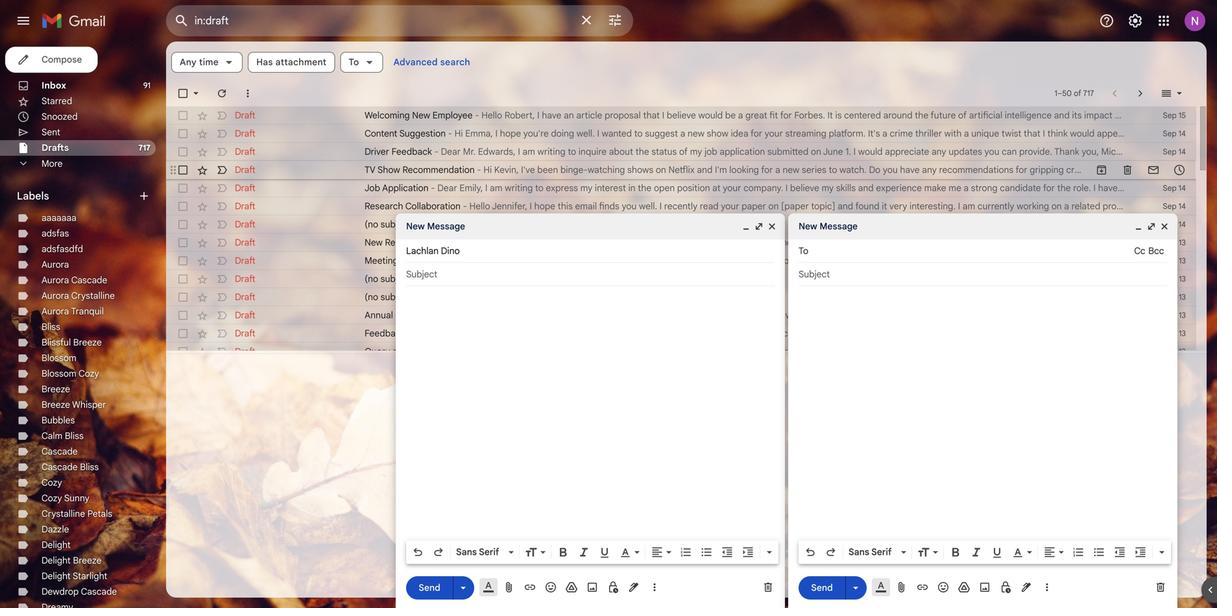 Task type: locate. For each thing, give the bounding box(es) containing it.
that up suggest
[[643, 110, 660, 121]]

cascade down calm bliss link
[[42, 446, 78, 457]]

0 vertical spatial feedback
[[392, 146, 432, 157]]

sep down close icon
[[1164, 238, 1177, 248]]

0 horizontal spatial ·
[[646, 559, 648, 569]]

3 14 from the top
[[1179, 183, 1186, 193]]

labels
[[17, 190, 49, 202]]

breeze
[[73, 337, 102, 348], [42, 384, 70, 395], [42, 399, 70, 410], [73, 555, 102, 566]]

of right future on the top
[[959, 110, 967, 121]]

you're
[[524, 128, 549, 139], [518, 328, 543, 339]]

sep 14 up further
[[1163, 220, 1186, 229]]

undo ‪(⌘z)‬ image
[[411, 546, 424, 559], [804, 546, 817, 559]]

bulleted list ‪(⌘⇧8)‬ image
[[700, 546, 713, 559]]

draft for 13th row
[[235, 328, 255, 339]]

5 draft from the top
[[235, 182, 255, 194]]

1 team from the left
[[560, 237, 581, 248]]

your
[[765, 128, 783, 139], [723, 182, 741, 194], [721, 201, 740, 212], [881, 237, 899, 248], [825, 255, 844, 266], [733, 328, 752, 339]]

sep
[[1163, 111, 1177, 120], [1163, 129, 1177, 139], [1163, 147, 1177, 157], [1163, 183, 1177, 193], [1163, 202, 1177, 211], [1163, 220, 1177, 229], [1164, 238, 1177, 248], [1164, 256, 1177, 266], [1164, 274, 1177, 284], [1164, 292, 1177, 302], [1164, 311, 1177, 320], [1164, 329, 1177, 338], [1164, 347, 1177, 357]]

4 draft from the top
[[235, 164, 255, 176]]

0 horizontal spatial subject field
[[406, 268, 775, 281]]

cozy link
[[42, 477, 62, 488]]

3 13 from the top
[[1179, 274, 1186, 284]]

italic ‪(⌘i)‬ image
[[578, 546, 591, 559]]

0 vertical spatial any
[[932, 146, 947, 157]]

1 horizontal spatial ·
[[678, 559, 680, 569]]

1 vertical spatial doing
[[546, 328, 569, 339]]

paper
[[742, 201, 766, 212]]

7 sep 13 from the top
[[1164, 347, 1186, 357]]

1 new message from the left
[[406, 221, 465, 232]]

provide.
[[1020, 146, 1053, 157]]

request for meeting
[[401, 255, 434, 266]]

4 sep 13 from the top
[[1164, 292, 1186, 302]]

(no subject) for sep 13
[[365, 273, 414, 285]]

11 sep from the top
[[1164, 311, 1177, 320]]

the left "role."
[[1058, 182, 1071, 194]]

starred
[[42, 95, 72, 107]]

recommendation for new recipe recommendation
[[416, 237, 488, 248]]

crime up "role."
[[1067, 164, 1090, 176]]

for down 'gripping'
[[1043, 182, 1055, 194]]

sep for fifth row from the top
[[1163, 183, 1177, 193]]

hi will, i am considering purchasing the new iphone and have a few questions. can you provide information on its battery life and camera quality? thanks, rachel
[[476, 346, 1136, 357]]

draft for fifth row from the top
[[235, 182, 255, 194]]

iphone down out
[[658, 346, 687, 357]]

draft for 11th row from the top of the page
[[235, 291, 255, 303]]

new
[[412, 110, 430, 121], [406, 221, 425, 232], [799, 221, 818, 232], [365, 237, 383, 248]]

job
[[365, 182, 380, 194]]

main content
[[166, 42, 1218, 608]]

sans
[[456, 546, 477, 558]]

3 sep from the top
[[1163, 147, 1177, 157]]

been
[[537, 164, 558, 176]]

sep 15
[[1163, 111, 1186, 120]]

4 sep from the top
[[1163, 183, 1177, 193]]

bliss
[[42, 321, 60, 333], [65, 430, 84, 442], [80, 461, 99, 473]]

delight for delight breeze
[[42, 555, 71, 566]]

sep 14 for exp
[[1163, 202, 1186, 211]]

1 vertical spatial 717
[[139, 143, 151, 153]]

3 delight from the top
[[42, 570, 71, 582]]

0 vertical spatial dear
[[441, 146, 461, 157]]

blossom for blossom link
[[42, 352, 76, 364]]

whisper
[[72, 399, 106, 410]]

resume
[[1174, 182, 1205, 194]]

0 vertical spatial appreciate
[[885, 146, 930, 157]]

2 (no subject) link from the top
[[365, 273, 1125, 286]]

feedback down suggestion at left
[[392, 146, 432, 157]]

to down june
[[829, 164, 837, 176]]

emma,
[[465, 128, 493, 139]]

2 horizontal spatial of
[[1074, 89, 1082, 98]]

1 horizontal spatial send button
[[799, 576, 846, 600]]

0 horizontal spatial send
[[419, 582, 441, 593]]

sep left 15
[[1163, 111, 1177, 120]]

- up collaboration
[[431, 182, 435, 194]]

1 vertical spatial emily,
[[466, 255, 490, 266]]

indent less ‪(⌘[)‬ image
[[721, 546, 734, 559]]

3 subject) from the top
[[381, 291, 414, 303]]

out
[[665, 328, 679, 339]]

1 vertical spatial bliss
[[65, 430, 84, 442]]

1 horizontal spatial undo ‪(⌘z)‬ image
[[804, 546, 817, 559]]

10 row from the top
[[166, 270, 1197, 288]]

2 (no from the top
[[365, 273, 378, 285]]

insert emoji ‪(⌘⇧2)‬ image
[[545, 581, 557, 594]]

i up inquire
[[597, 128, 600, 139]]

2 · from the left
[[678, 559, 680, 569]]

6 13 from the top
[[1179, 329, 1186, 338]]

dear for dear mr. edwards, i am writing to inquire about the status of my job application submitted on june 1. i would appreciate any updates you can provide. thank you, michael
[[441, 146, 461, 157]]

0 horizontal spatial 717
[[139, 143, 151, 153]]

1 horizontal spatial writing
[[538, 146, 566, 157]]

draft for 7th row from the top of the page
[[235, 219, 255, 230]]

draft for sixth row from the bottom of the page
[[235, 255, 255, 266]]

i right the robert, at the left top
[[537, 110, 540, 121]]

2 vertical spatial well.
[[571, 328, 589, 339]]

information down worked
[[867, 346, 914, 357]]

sep for fifth row from the bottom
[[1164, 274, 1177, 284]]

i right interesting.
[[958, 201, 961, 212]]

9 sep from the top
[[1164, 274, 1177, 284]]

greg,our
[[520, 237, 557, 248]]

2 delight from the top
[[42, 555, 71, 566]]

i right will,
[[505, 346, 507, 357]]

and right out
[[681, 328, 697, 339]]

2 vertical spatial (no subject)
[[365, 291, 414, 303]]

i right "role."
[[1094, 182, 1096, 194]]

sep 13
[[1164, 238, 1186, 248], [1164, 256, 1186, 266], [1164, 274, 1186, 284], [1164, 292, 1186, 302], [1164, 311, 1186, 320], [1164, 329, 1186, 338], [1164, 347, 1186, 357]]

impact
[[1085, 110, 1113, 121]]

2 send button from the left
[[799, 576, 846, 600]]

application
[[720, 146, 765, 157], [918, 310, 963, 321]]

sans serif option
[[454, 546, 506, 559]]

0 horizontal spatial project
[[844, 328, 873, 339]]

provide
[[772, 310, 803, 321], [834, 346, 865, 357]]

iphone down eloise, at the left of the page
[[438, 346, 467, 357]]

thank down think
[[1055, 146, 1080, 157]]

bubbles
[[42, 415, 75, 426]]

9 draft from the top
[[235, 255, 255, 266]]

1 aurora from the top
[[42, 259, 69, 270]]

14 down 15
[[1179, 129, 1186, 139]]

problem?
[[1131, 255, 1170, 266]]

and right life
[[988, 346, 1004, 357]]

2 vertical spatial bliss
[[80, 461, 99, 473]]

13 sep from the top
[[1164, 347, 1177, 357]]

sep 14 up close icon
[[1163, 202, 1186, 211]]

blossom for blossom cozy
[[42, 368, 76, 379]]

717 inside labels navigation
[[139, 143, 151, 153]]

interested
[[509, 310, 551, 321]]

717
[[1084, 89, 1095, 98], [139, 143, 151, 153]]

minimize image
[[1134, 221, 1144, 232]]

None search field
[[166, 5, 633, 36]]

well. down article
[[577, 128, 595, 139]]

2 (no subject) from the top
[[365, 273, 414, 285]]

email
[[575, 201, 597, 212]]

potential
[[938, 237, 974, 248]]

appreciate down new recipe recommendation - hello greg,our team has decided to organize a team building activity next month. i would like your input on potential activities and locations. let's discuss this further in our nex
[[779, 255, 823, 266]]

0 vertical spatial to
[[349, 56, 359, 68]]

would
[[699, 110, 723, 121], [1070, 128, 1095, 139], [858, 146, 883, 157], [1153, 201, 1177, 212], [838, 237, 863, 248], [752, 255, 777, 266]]

delight for delight starlight
[[42, 570, 71, 582]]

aurora
[[42, 259, 69, 270], [42, 275, 69, 286], [42, 290, 69, 301], [42, 306, 69, 317]]

watching
[[588, 164, 625, 176]]

1 vertical spatial dear
[[438, 182, 457, 194]]

questions.
[[753, 346, 796, 357]]

labels navigation
[[0, 42, 166, 608]]

14 for wide
[[1179, 129, 1186, 139]]

of
[[1074, 89, 1082, 98], [959, 110, 967, 121], [679, 146, 688, 157]]

1 send button from the left
[[406, 576, 453, 600]]

application
[[382, 182, 429, 194]]

compose button
[[5, 47, 98, 73]]

None checkbox
[[177, 87, 190, 100], [177, 200, 190, 213], [177, 273, 190, 286], [177, 309, 190, 322], [177, 87, 190, 100], [177, 200, 190, 213], [177, 273, 190, 286], [177, 309, 190, 322]]

any for have
[[922, 164, 937, 176]]

me right make
[[949, 182, 962, 194]]

you right do
[[883, 164, 898, 176]]

1 sep from the top
[[1163, 111, 1177, 120]]

bubbles link
[[42, 415, 75, 426]]

bliss up sunny at the left bottom of the page
[[80, 461, 99, 473]]

the up thriller
[[915, 110, 929, 121]]

together.
[[954, 328, 991, 339]]

the down shows
[[638, 182, 652, 194]]

1 vertical spatial (no subject)
[[365, 273, 414, 285]]

aaaaaaa
[[42, 212, 76, 224]]

send right discard draft ‪(⌘⇧d)‬ image
[[811, 582, 833, 593]]

meeting request - hello emily, i am experiencing some technical issues with the software and would appreciate your assistance in resolving them. could we schedule a call to discuss the problem? regards, ad
[[365, 255, 1218, 266]]

sep for 2nd row from the top
[[1163, 129, 1177, 139]]

its down worked
[[929, 346, 939, 357]]

11 draft from the top
[[235, 291, 255, 303]]

settings image
[[1128, 13, 1144, 29]]

1 vertical spatial any
[[922, 164, 937, 176]]

5 sep 13 from the top
[[1164, 311, 1186, 320]]

last
[[622, 533, 637, 543]]

attach files image
[[503, 581, 516, 594]]

blissful breeze link
[[42, 337, 102, 348]]

am right will,
[[509, 346, 522, 357]]

activity
[[750, 237, 780, 248]]

· right terms at the right
[[646, 559, 648, 569]]

sep 13 down the regards,
[[1164, 274, 1186, 284]]

1 sep 14 from the top
[[1163, 129, 1186, 139]]

1 horizontal spatial team
[[692, 237, 713, 248]]

7 draft from the top
[[235, 219, 255, 230]]

1 vertical spatial writing
[[505, 182, 533, 194]]

0 horizontal spatial about
[[393, 346, 417, 357]]

0 horizontal spatial send button
[[406, 576, 453, 600]]

0 vertical spatial (no subject)
[[365, 219, 414, 230]]

1 vertical spatial provide
[[834, 346, 865, 357]]

new up job application - dear emily, i am writing to express my interest in the open position at your company. i believe my skills and experience make me a strong candidate for the role. i have attached my resume for
[[783, 164, 800, 176]]

to
[[349, 56, 359, 68], [799, 245, 809, 257]]

aurora cascade
[[42, 275, 107, 286]]

1 new message dialog from the left
[[396, 214, 785, 608]]

streaming
[[786, 128, 827, 139]]

0 vertical spatial hope
[[500, 128, 521, 139]]

the up worked
[[902, 310, 915, 321]]

2 send from the left
[[811, 582, 833, 593]]

employee
[[433, 110, 473, 121]]

8 sep from the top
[[1164, 256, 1177, 266]]

14 draft from the top
[[235, 346, 255, 357]]

4 14 from the top
[[1179, 202, 1186, 211]]

1 horizontal spatial 717
[[1084, 89, 1095, 98]]

1 message from the left
[[427, 221, 465, 232]]

0 vertical spatial about
[[609, 146, 633, 157]]

Subject field
[[406, 268, 775, 281], [799, 268, 1168, 281]]

1 (no from the top
[[365, 219, 378, 230]]

2 subject) from the top
[[381, 273, 414, 285]]

1 · from the left
[[646, 559, 648, 569]]

1 delight from the top
[[42, 539, 71, 551]]

1 vertical spatial to
[[799, 245, 809, 257]]

hours
[[706, 533, 726, 543]]

0 vertical spatial can
[[706, 310, 723, 321]]

6 sep from the top
[[1163, 220, 1177, 229]]

recommendation down collaboration
[[416, 237, 488, 248]]

future
[[931, 110, 956, 121]]

sep up further
[[1163, 220, 1177, 229]]

experience
[[876, 182, 922, 194]]

writing up been
[[538, 146, 566, 157]]

1 vertical spatial of
[[959, 110, 967, 121]]

cozy sunny link
[[42, 493, 89, 504]]

1 blossom from the top
[[42, 352, 76, 364]]

7 13 from the top
[[1179, 347, 1186, 357]]

2 message from the left
[[820, 221, 858, 232]]

adsfasdfd
[[42, 243, 83, 255]]

few
[[736, 346, 751, 357]]

2 aurora from the top
[[42, 275, 69, 286]]

hope up will,
[[494, 328, 516, 339]]

aurora crystalline link
[[42, 290, 115, 301]]

your down "fit"
[[765, 128, 783, 139]]

feedback request
[[365, 328, 441, 339]]

4 sep 14 from the top
[[1163, 202, 1186, 211]]

worked
[[909, 328, 939, 339]]

0 vertical spatial thank
[[1055, 146, 1080, 157]]

crystalline up tranquil
[[71, 290, 115, 301]]

draft for 11th row from the bottom
[[235, 164, 255, 176]]

sep 13 down further
[[1164, 256, 1186, 266]]

input up resolving
[[902, 237, 923, 248]]

1 vertical spatial request
[[408, 328, 441, 339]]

0 horizontal spatial new message
[[406, 221, 465, 232]]

5 14 from the top
[[1179, 220, 1186, 229]]

8 row from the top
[[166, 234, 1218, 252]]

sep 14 for wide
[[1163, 129, 1186, 139]]

hi eloise, i hope you're doing well. i wanted to reach out and request your feedback on a recent project that we worked on together. your input is valuable to me and will help me improve in
[[450, 328, 1218, 339]]

dewdrop cascade
[[42, 586, 117, 597]]

0 horizontal spatial believe
[[667, 110, 696, 121]]

1 vertical spatial that
[[1024, 128, 1041, 139]]

1
[[1055, 89, 1058, 98]]

pop out image
[[754, 221, 765, 232], [1147, 221, 1157, 232]]

3 draft from the top
[[235, 146, 255, 157]]

2 sep from the top
[[1163, 129, 1177, 139]]

labels heading
[[17, 190, 138, 202]]

discuss for this
[[1097, 237, 1128, 248]]

0 vertical spatial discuss
[[1097, 237, 1128, 248]]

pop out image for close image
[[754, 221, 765, 232]]

1 horizontal spatial is
[[1037, 328, 1044, 339]]

0 vertical spatial doing
[[551, 128, 574, 139]]

message down the topic]
[[820, 221, 858, 232]]

am left experiencing
[[497, 255, 509, 266]]

12 sep from the top
[[1164, 329, 1177, 338]]

5 sep from the top
[[1163, 202, 1177, 211]]

position
[[677, 182, 710, 194]]

12 draft from the top
[[235, 310, 255, 321]]

idea
[[731, 128, 749, 139]]

(no down the meeting
[[365, 273, 378, 285]]

1 horizontal spatial subject field
[[799, 268, 1168, 281]]

information for provide
[[867, 346, 914, 357]]

details link
[[669, 546, 693, 556]]

request
[[401, 255, 434, 266], [408, 328, 441, 339]]

sep 13 up best on the bottom right of page
[[1164, 292, 1186, 302]]

13 down improve
[[1179, 347, 1186, 357]]

you're down interested
[[518, 328, 543, 339]]

on left june
[[811, 146, 822, 157]]

send button
[[406, 576, 453, 600], [799, 576, 846, 600]]

3 (no subject) from the top
[[365, 291, 414, 303]]

2 team from the left
[[692, 237, 713, 248]]

- up emma,
[[475, 110, 479, 121]]

to down been
[[535, 182, 544, 194]]

delight breeze link
[[42, 555, 102, 566]]

0 vertical spatial emily,
[[460, 182, 483, 194]]

0 horizontal spatial like
[[865, 237, 879, 248]]

subject field down could
[[799, 268, 1168, 281]]

project down attached
[[1103, 201, 1132, 212]]

would up you,
[[1070, 128, 1095, 139]]

on up the "battery"
[[941, 328, 952, 339]]

0 horizontal spatial crime
[[890, 128, 913, 139]]

am down the kevin,
[[490, 182, 503, 194]]

refresh image
[[215, 87, 228, 100]]

support image
[[1099, 13, 1115, 29]]

1 subject field from the left
[[406, 268, 775, 281]]

5 13 from the top
[[1179, 311, 1186, 320]]

redo ‪(⌘y)‬ image
[[432, 546, 445, 559]]

input up camera
[[1014, 328, 1035, 339]]

1 subject) from the top
[[381, 219, 414, 230]]

1 pop out image from the left
[[754, 221, 765, 232]]

1 horizontal spatial iphone
[[658, 346, 687, 357]]

any for appreciate
[[932, 146, 947, 157]]

a up updates in the top of the page
[[964, 128, 969, 139]]

regards,
[[1172, 255, 1208, 266]]

1 vertical spatial can
[[798, 346, 814, 357]]

sep for ninth row from the bottom of the page
[[1163, 202, 1177, 211]]

2 draft from the top
[[235, 128, 255, 139]]

1 draft from the top
[[235, 110, 255, 121]]

team up "software"
[[692, 237, 713, 248]]

emily, right dino
[[466, 255, 490, 266]]

sunny
[[64, 493, 89, 504]]

1 14 from the top
[[1179, 129, 1186, 139]]

and down request
[[689, 346, 705, 357]]

aurora tranquil
[[42, 306, 104, 317]]

my left job
[[690, 146, 702, 157]]

0 horizontal spatial new message dialog
[[396, 214, 785, 608]]

None checkbox
[[177, 109, 190, 122], [177, 127, 190, 140], [177, 145, 190, 158], [177, 164, 190, 177], [177, 182, 190, 195], [177, 218, 190, 231], [177, 236, 190, 249], [177, 254, 190, 267], [177, 291, 190, 304], [177, 327, 190, 340], [177, 345, 190, 358], [177, 109, 190, 122], [177, 127, 190, 140], [177, 145, 190, 158], [177, 164, 190, 177], [177, 182, 190, 195], [177, 218, 190, 231], [177, 236, 190, 249], [177, 254, 190, 267], [177, 291, 190, 304], [177, 327, 190, 340], [177, 345, 190, 358]]

1 horizontal spatial new message dialog
[[789, 214, 1178, 608]]

a right it's
[[883, 128, 888, 139]]

hope down the robert, at the left top
[[500, 128, 521, 139]]

(no subject) link up please
[[365, 291, 1125, 304]]

1 horizontal spatial message
[[820, 221, 858, 232]]

1 undo ‪(⌘z)‬ image from the left
[[411, 546, 424, 559]]

0 vertical spatial information
[[840, 310, 887, 321]]

dramas?
[[1092, 164, 1128, 176]]

1 vertical spatial its
[[929, 346, 939, 357]]

thriller
[[916, 128, 942, 139]]

information up the hi eloise, i hope you're doing well. i wanted to reach out and request your feedback on a recent project that we worked on together. your input is valuable to me and will help me improve in
[[840, 310, 887, 321]]

toggle confidential mode image
[[607, 581, 620, 594]]

can
[[706, 310, 723, 321], [798, 346, 814, 357]]

report
[[428, 310, 456, 321]]

2 subject field from the left
[[799, 268, 1168, 281]]

1 (no subject) from the top
[[365, 219, 414, 230]]

(no up annual
[[365, 291, 378, 303]]

am right hello,
[[495, 310, 507, 321]]

aurora for aurora link
[[42, 259, 69, 270]]

some
[[567, 255, 590, 266]]

various
[[1128, 110, 1158, 121]]

6 draft from the top
[[235, 201, 255, 212]]

3 sep 14 from the top
[[1163, 183, 1186, 193]]

new message dialog
[[396, 214, 785, 608], [789, 214, 1178, 608]]

1 vertical spatial (no subject) link
[[365, 273, 1125, 286]]

you left can
[[985, 146, 1000, 157]]

6 sep 13 from the top
[[1164, 329, 1186, 338]]

10 sep from the top
[[1164, 292, 1177, 302]]

submitted
[[768, 146, 809, 157]]

14 down audience.
[[1179, 147, 1186, 157]]

2 new message from the left
[[799, 221, 858, 232]]

battery
[[941, 346, 971, 357]]

1 (no subject) link from the top
[[365, 218, 1125, 231]]

bliss for calm
[[65, 430, 84, 442]]

any down thriller
[[932, 146, 947, 157]]

13 draft from the top
[[235, 328, 255, 339]]

sep 13 down improve
[[1164, 347, 1186, 357]]

0 vertical spatial application
[[720, 146, 765, 157]]

1 vertical spatial like
[[865, 237, 879, 248]]

8 draft from the top
[[235, 237, 255, 248]]

close image
[[767, 221, 777, 232]]

12 row from the top
[[166, 306, 1218, 324]]

1 vertical spatial project
[[844, 328, 873, 339]]

2 vertical spatial cozy
[[42, 493, 62, 504]]

0 vertical spatial bliss
[[42, 321, 60, 333]]

delight down delight 'link'
[[42, 555, 71, 566]]

1 vertical spatial delight
[[42, 555, 71, 566]]

7 row from the top
[[166, 215, 1197, 234]]

drafts link
[[42, 142, 69, 153]]

we left worked
[[895, 328, 906, 339]]

send button right discard draft ‪(⌘⇧d)‬ image
[[799, 576, 846, 600]]

ple
[[1205, 110, 1218, 121]]

4 aurora from the top
[[42, 306, 69, 317]]

toolbar
[[1089, 164, 1193, 177]]

hope for you're
[[500, 128, 521, 139]]

0 horizontal spatial of
[[679, 146, 688, 157]]

believe up suggest
[[667, 110, 696, 121]]

more image
[[241, 87, 254, 100]]

role.
[[1074, 182, 1092, 194]]

1 vertical spatial this
[[1131, 237, 1146, 248]]

technical
[[592, 255, 630, 266]]

1 vertical spatial appreciate
[[779, 255, 823, 266]]

0 horizontal spatial pop out image
[[754, 221, 765, 232]]

1 horizontal spatial application
[[918, 310, 963, 321]]

0 vertical spatial delight
[[42, 539, 71, 551]]

0 horizontal spatial its
[[929, 346, 939, 357]]

2 blossom from the top
[[42, 368, 76, 379]]

1 vertical spatial hope
[[534, 201, 556, 212]]

1 vertical spatial about
[[393, 346, 417, 357]]

0 horizontal spatial appreciate
[[779, 255, 823, 266]]

1 horizontal spatial project
[[1103, 201, 1132, 212]]

crystalline petals
[[42, 508, 112, 520]]

application up looking
[[720, 146, 765, 157]]

row
[[166, 106, 1218, 125], [166, 125, 1208, 143], [166, 143, 1197, 161], [166, 161, 1197, 179], [166, 179, 1218, 197], [166, 197, 1218, 215], [166, 215, 1197, 234], [166, 234, 1218, 252], [166, 252, 1218, 270], [166, 270, 1197, 288], [166, 288, 1197, 306], [166, 306, 1218, 324], [166, 324, 1218, 343], [166, 343, 1197, 361]]

0 horizontal spatial message
[[427, 221, 465, 232]]

2 vertical spatial subject)
[[381, 291, 414, 303]]

exp
[[1206, 201, 1218, 212]]

new down feedback request
[[419, 346, 436, 357]]

2 vertical spatial (no subject) link
[[365, 291, 1125, 304]]

clear search image
[[574, 7, 600, 33]]

subject) down the meeting
[[381, 273, 414, 285]]

sep for 12th row from the bottom of the page
[[1163, 147, 1177, 157]]

delight for delight 'link'
[[42, 539, 71, 551]]

0 horizontal spatial that
[[643, 110, 660, 121]]

new message for minimize icon's subject field
[[799, 221, 858, 232]]



Task type: describe. For each thing, give the bounding box(es) containing it.
1 vertical spatial application
[[918, 310, 963, 321]]

2 sep 14 from the top
[[1163, 147, 1186, 157]]

draft for 12th row
[[235, 310, 255, 321]]

0 horizontal spatial input
[[902, 237, 923, 248]]

research
[[365, 201, 403, 212]]

my up email
[[581, 182, 593, 194]]

9 row from the top
[[166, 252, 1218, 270]]

considering
[[524, 346, 573, 357]]

i right jennifer,
[[530, 201, 532, 212]]

insert link ‪(⌘k)‬ image
[[524, 581, 537, 594]]

Message Body text field
[[406, 293, 775, 537]]

2 vertical spatial of
[[679, 146, 688, 157]]

i right the month.
[[833, 237, 836, 248]]

underline ‪(⌘u)‬ image
[[598, 546, 611, 559]]

1 horizontal spatial about
[[609, 146, 633, 157]]

new message for subject field corresponding to minimize image
[[406, 221, 465, 232]]

to button
[[340, 52, 383, 73]]

sep for eighth row from the top of the page
[[1164, 238, 1177, 248]]

hi left will,
[[476, 346, 484, 357]]

life
[[973, 346, 986, 357]]

hello,
[[464, 310, 488, 321]]

pop out image for close icon
[[1147, 221, 1157, 232]]

older image
[[1134, 87, 1147, 100]]

(no subject) link for sep 14
[[365, 218, 1125, 231]]

at
[[713, 182, 721, 194]]

has attachment button
[[248, 52, 335, 73]]

new up suggestion at left
[[412, 110, 430, 121]]

to left reach
[[629, 328, 637, 339]]

gmail image
[[42, 8, 112, 34]]

delight breeze
[[42, 555, 102, 566]]

snoozed link
[[42, 111, 78, 122]]

express
[[546, 182, 578, 194]]

0 horizontal spatial can
[[706, 310, 723, 321]]

2 undo ‪(⌘z)‬ image from the left
[[804, 546, 817, 559]]

for up company.
[[761, 164, 773, 176]]

(no subject) link for sep 13
[[365, 273, 1125, 286]]

on up appeal
[[1115, 110, 1126, 121]]

- down suggestion at left
[[434, 146, 439, 157]]

5 sep 14 from the top
[[1163, 220, 1186, 229]]

i up research collaboration - hello jennifer, i hope this email finds you well. i recently read your paper on [paper topic] and found it very interesting. i am currently working on a related project and would like to exp
[[786, 182, 788, 194]]

3 (no subject) link from the top
[[365, 291, 1125, 304]]

1 row from the top
[[166, 106, 1218, 125]]

to up binge- on the top left of the page
[[568, 146, 576, 157]]

1 13 from the top
[[1179, 238, 1186, 248]]

0 vertical spatial project
[[1103, 201, 1132, 212]]

interesting.
[[910, 201, 956, 212]]

nex
[[1205, 237, 1218, 248]]

new up the month.
[[799, 221, 818, 232]]

0 vertical spatial 717
[[1084, 89, 1095, 98]]

new down reach
[[639, 346, 656, 357]]

11 row from the top
[[166, 288, 1197, 306]]

1 vertical spatial believe
[[790, 182, 820, 194]]

3 sep 13 from the top
[[1164, 274, 1186, 284]]

1 vertical spatial well.
[[639, 201, 657, 212]]

1 vertical spatial input
[[1014, 328, 1035, 339]]

0 vertical spatial of
[[1074, 89, 1082, 98]]

follow link to manage storage image
[[720, 442, 733, 455]]

locations.
[[1033, 237, 1073, 248]]

be
[[725, 110, 736, 121]]

5 row from the top
[[166, 179, 1218, 197]]

1 horizontal spatial to
[[799, 245, 809, 257]]

0 vertical spatial well.
[[577, 128, 595, 139]]

14 for exp
[[1179, 202, 1186, 211]]

message for subject field corresponding to minimize image
[[427, 221, 465, 232]]

privacy
[[650, 559, 676, 569]]

your right at
[[723, 182, 741, 194]]

draft for ninth row from the bottom of the page
[[235, 201, 255, 212]]

a right suggest
[[681, 128, 686, 139]]

series
[[802, 164, 827, 176]]

any time
[[180, 56, 219, 68]]

1 horizontal spatial can
[[798, 346, 814, 357]]

1 horizontal spatial appreciate
[[885, 146, 930, 157]]

your down the month.
[[825, 255, 844, 266]]

emily, for hello
[[466, 255, 490, 266]]

have down dramas?
[[1098, 182, 1118, 194]]

breeze link
[[42, 384, 70, 395]]

2 vertical spatial hope
[[494, 328, 516, 339]]

subject) for sep 14
[[381, 219, 414, 230]]

suggestion
[[400, 128, 446, 139]]

aurora for aurora crystalline
[[42, 290, 69, 301]]

1 vertical spatial wanted
[[596, 328, 627, 339]]

your right read
[[721, 201, 740, 212]]

insert photo image
[[586, 581, 599, 594]]

cascade down cascade link
[[42, 461, 78, 473]]

Message Body text field
[[799, 293, 1168, 537]]

company.
[[744, 182, 783, 194]]

centered
[[844, 110, 881, 121]]

am up i've
[[523, 146, 535, 157]]

0 vertical spatial you're
[[524, 128, 549, 139]]

would up close icon
[[1153, 201, 1177, 212]]

1 horizontal spatial crime
[[1067, 164, 1090, 176]]

subject) for sep 13
[[381, 273, 414, 285]]

aurora for aurora cascade
[[42, 275, 69, 286]]

breeze up starlight
[[73, 555, 102, 566]]

(no for sep 14
[[365, 219, 378, 230]]

gripping
[[1030, 164, 1064, 176]]

michael
[[1102, 146, 1134, 157]]

adsfas
[[42, 228, 69, 239]]

1 horizontal spatial this
[[1131, 237, 1146, 248]]

cozy for cozy link
[[42, 477, 62, 488]]

(no subject) for sep 14
[[365, 219, 414, 230]]

hello right "lachlan"
[[443, 255, 464, 266]]

june
[[823, 146, 843, 157]]

- down the edwards,
[[477, 164, 481, 176]]

your up assistance
[[881, 237, 899, 248]]

sent
[[42, 127, 60, 138]]

0 vertical spatial cozy
[[79, 368, 99, 379]]

0 vertical spatial its
[[1072, 110, 1082, 121]]

0 horizontal spatial application
[[720, 146, 765, 157]]

calm bliss
[[42, 430, 84, 442]]

subject field for minimize icon
[[799, 268, 1168, 281]]

you.
[[1152, 310, 1170, 321]]

bliss link
[[42, 321, 60, 333]]

0 vertical spatial believe
[[667, 110, 696, 121]]

in left applying
[[553, 310, 561, 321]]

issues
[[632, 255, 658, 266]]

to up issues
[[636, 237, 644, 248]]

1 vertical spatial crystalline
[[42, 508, 85, 520]]

discuss for the
[[1082, 255, 1113, 266]]

snoozed
[[42, 111, 78, 122]]

13 row from the top
[[166, 324, 1218, 343]]

i right 1.
[[854, 146, 856, 157]]

dazzle link
[[42, 524, 69, 535]]

- left dino
[[437, 255, 441, 266]]

50
[[1063, 89, 1072, 98]]

0 vertical spatial this
[[558, 201, 573, 212]]

quality?
[[1039, 346, 1072, 357]]

i right eloise, at the left of the page
[[490, 328, 492, 339]]

with down organize
[[660, 255, 677, 266]]

you right finds
[[622, 201, 637, 212]]

cascade link
[[42, 446, 78, 457]]

numbered list ‪(⌘⇧7)‬ image
[[679, 546, 692, 559]]

to left exp
[[1196, 201, 1204, 212]]

research collaboration - hello jennifer, i hope this email finds you well. i recently read your paper on [paper topic] and found it very interesting. i am currently working on a related project and would like to exp
[[365, 201, 1218, 212]]

hi left the kevin,
[[484, 164, 492, 176]]

cozy for cozy sunny
[[42, 493, 62, 504]]

a left recent
[[808, 328, 813, 339]]

i right emma,
[[495, 128, 498, 139]]

1 horizontal spatial we
[[993, 255, 1005, 266]]

breeze whisper
[[42, 399, 106, 410]]

- down jennifer,
[[490, 237, 494, 248]]

schedule
[[1008, 255, 1045, 266]]

the up shows
[[636, 146, 649, 157]]

a left the related
[[1065, 201, 1070, 212]]

eloise,
[[461, 328, 488, 339]]

bold ‪(⌘b)‬ image
[[557, 546, 570, 559]]

a right organize
[[684, 237, 689, 248]]

and left will
[[1109, 328, 1124, 339]]

show
[[378, 164, 400, 176]]

tv
[[365, 164, 376, 176]]

advanced search
[[394, 56, 470, 68]]

annual budget report
[[365, 310, 456, 321]]

0 horizontal spatial thank
[[1055, 146, 1080, 157]]

the left problem?
[[1115, 255, 1129, 266]]

indent more ‪(⌘])‬ image
[[742, 546, 755, 559]]

15
[[1179, 111, 1186, 120]]

me right the help
[[1162, 328, 1175, 339]]

feedback
[[754, 328, 793, 339]]

hi down employee
[[455, 128, 463, 139]]

draft for 2nd row from the top
[[235, 128, 255, 139]]

in left resolving
[[892, 255, 899, 266]]

breeze down blossom cozy
[[42, 384, 70, 395]]

have left an
[[542, 110, 562, 121]]

14 for resume
[[1179, 183, 1186, 193]]

looking
[[730, 164, 759, 176]]

for right idea
[[751, 128, 763, 139]]

you left please
[[725, 310, 740, 321]]

driver
[[365, 146, 389, 157]]

search mail image
[[170, 9, 193, 32]]

more formatting options image
[[763, 546, 776, 559]]

with up reach
[[641, 310, 659, 321]]

toggle split pane mode image
[[1160, 87, 1173, 100]]

a left strong
[[964, 182, 969, 194]]

insert signature image
[[628, 581, 641, 594]]

- right collaboration
[[463, 201, 467, 212]]

0 vertical spatial crystalline
[[71, 290, 115, 301]]

attachment
[[276, 56, 327, 68]]

6 row from the top
[[166, 197, 1218, 215]]

robert,
[[505, 110, 535, 121]]

main content containing any time
[[166, 42, 1218, 608]]

on right paper
[[769, 201, 779, 212]]

more send options image
[[457, 581, 470, 594]]

draft for 12th row from the bottom of the page
[[235, 146, 255, 157]]

and down attached
[[1135, 201, 1150, 212]]

policies
[[714, 559, 741, 569]]

91
[[143, 81, 151, 91]]

on up hi will, i am considering purchasing the new iphone and have a few questions. can you provide information on its battery life and camera quality? thanks, rachel
[[795, 328, 805, 339]]

am down strong
[[963, 201, 976, 212]]

and down building
[[734, 255, 750, 266]]

breeze down breeze link
[[42, 399, 70, 410]]

2 sep 13 from the top
[[1164, 256, 1186, 266]]

3 (no from the top
[[365, 291, 378, 303]]

0 vertical spatial writing
[[538, 146, 566, 157]]

could
[[967, 255, 991, 266]]

aurora for aurora tranquil
[[42, 306, 69, 317]]

i down the edwards,
[[485, 182, 488, 194]]

inquire
[[579, 146, 607, 157]]

1 vertical spatial feedback
[[365, 328, 405, 339]]

blossom cozy
[[42, 368, 99, 379]]

information for with
[[840, 310, 887, 321]]

advanced search options image
[[602, 7, 628, 33]]

adsfas link
[[42, 228, 69, 239]]

purchasing
[[575, 346, 621, 357]]

cascade down starlight
[[81, 586, 117, 597]]

currently
[[978, 201, 1015, 212]]

it
[[828, 110, 833, 121]]

4 13 from the top
[[1179, 292, 1186, 302]]

0 vertical spatial crime
[[890, 128, 913, 139]]

emily, for dear
[[460, 182, 483, 194]]

aurora tranquil link
[[42, 306, 104, 317]]

Search mail text field
[[195, 14, 571, 27]]

dear for dear emily, i am writing to express my interest in the open position at your company. i believe my skills and experience make me a strong candidate for the role. i have attached my resume for
[[438, 182, 457, 194]]

improve
[[1177, 328, 1210, 339]]

recent
[[815, 328, 842, 339]]

a left call
[[1047, 255, 1052, 266]]

cascade up aurora crystalline link
[[71, 275, 107, 286]]

in left our on the right top of the page
[[1179, 237, 1187, 248]]

kevin,
[[494, 164, 519, 176]]

2 row from the top
[[166, 125, 1208, 143]]

minimize image
[[741, 221, 752, 232]]

to link
[[799, 245, 809, 257]]

sep for first row from the top of the page
[[1163, 111, 1177, 120]]

1 iphone from the left
[[438, 346, 467, 357]]

(no for sep 13
[[365, 273, 378, 285]]

jennifer,
[[492, 201, 528, 212]]

new up the meeting
[[365, 237, 383, 248]]

message for minimize icon's subject field
[[820, 221, 858, 232]]

[paper
[[781, 201, 809, 212]]

2 13 from the top
[[1179, 256, 1186, 266]]

collaboration
[[405, 201, 461, 212]]

1 send from the left
[[419, 582, 441, 593]]

draft for first row from the top of the page
[[235, 110, 255, 121]]

main menu image
[[16, 13, 31, 29]]

1 sep 13 from the top
[[1164, 238, 1186, 248]]

platform.
[[829, 128, 866, 139]]

will
[[1126, 328, 1139, 339]]

2 14 from the top
[[1179, 147, 1186, 157]]

hope for this
[[534, 201, 556, 212]]

2 new message dialog from the left
[[789, 214, 1178, 608]]

0 horizontal spatial provide
[[772, 310, 803, 321]]

subject field for minimize image
[[406, 268, 775, 281]]

on right working
[[1052, 201, 1062, 212]]

formatting options toolbar
[[406, 541, 779, 564]]

your
[[993, 328, 1012, 339]]

i'm
[[715, 164, 727, 176]]

for left loan
[[600, 310, 612, 321]]

building
[[715, 237, 748, 248]]

- down employee
[[448, 128, 452, 139]]

on down worked
[[917, 346, 927, 357]]

1 vertical spatial is
[[1037, 328, 1044, 339]]

4 row from the top
[[166, 161, 1197, 179]]

0 vertical spatial like
[[1180, 201, 1193, 212]]

close image
[[1160, 221, 1170, 232]]

dewdrop
[[42, 586, 79, 597]]

2 vertical spatial that
[[876, 328, 892, 339]]

i left think
[[1043, 128, 1045, 139]]

regard
[[1193, 310, 1218, 321]]

0 vertical spatial wanted
[[602, 128, 632, 139]]

1 vertical spatial thank
[[1125, 310, 1150, 321]]

month.
[[802, 237, 831, 248]]

sep for sixth row from the bottom of the page
[[1164, 256, 1177, 266]]

blossom link
[[42, 352, 76, 364]]

software
[[696, 255, 732, 266]]

for right "fit"
[[780, 110, 792, 121]]

the left "software"
[[680, 255, 693, 266]]

0 vertical spatial that
[[643, 110, 660, 121]]

decided
[[600, 237, 634, 248]]

forbes.
[[795, 110, 825, 121]]

1 vertical spatial we
[[895, 328, 906, 339]]

request for feedback
[[408, 328, 441, 339]]

1 vertical spatial you're
[[518, 328, 543, 339]]

blissful
[[42, 337, 71, 348]]

1 horizontal spatial provide
[[834, 346, 865, 357]]

hello left greg,our
[[497, 237, 517, 248]]

in down regard
[[1212, 328, 1218, 339]]

draft for eighth row from the top of the page
[[235, 237, 255, 248]]

i down the open
[[660, 201, 662, 212]]

for up 'candidate'
[[1016, 164, 1028, 176]]

sep 14 for resume
[[1163, 183, 1186, 193]]

recommendation for tv show recommendation
[[403, 164, 475, 176]]

2 iphone from the left
[[658, 346, 687, 357]]

discard draft ‪(⌘⇧d)‬ image
[[762, 581, 775, 594]]

on down status
[[656, 164, 666, 176]]

have down request
[[707, 346, 727, 357]]

draft for 14th row from the top
[[235, 346, 255, 357]]

14 row from the top
[[166, 343, 1197, 361]]

has attachment
[[256, 56, 327, 68]]

the right purchasing
[[623, 346, 637, 357]]

and up think
[[1054, 110, 1070, 121]]

tv show recommendation - hi kevin, i've been binge-watching shows on netflix and i'm looking for a new series to watch. do you have any recommendations for gripping crime dramas? best, jessica
[[365, 164, 1183, 176]]

sep for 7th row from the top of the page
[[1163, 220, 1177, 229]]

0 horizontal spatial is
[[836, 110, 842, 121]]

shows
[[628, 164, 654, 176]]

twist
[[1002, 128, 1022, 139]]

would down it's
[[858, 146, 883, 157]]

think
[[1048, 128, 1068, 139]]

more options image
[[651, 581, 659, 594]]

help
[[1142, 328, 1160, 339]]

draft for fifth row from the bottom
[[235, 273, 255, 285]]

3 row from the top
[[166, 143, 1197, 161]]

new left show
[[688, 128, 705, 139]]

has
[[256, 56, 273, 68]]

to inside popup button
[[349, 56, 359, 68]]

assistance
[[846, 255, 890, 266]]

would up assistance
[[838, 237, 863, 248]]

insert files using drive image
[[565, 581, 578, 594]]

bliss for cascade
[[80, 461, 99, 473]]



Task type: vqa. For each thing, say whether or not it's contained in the screenshot.
1st Christmas from the bottom
no



